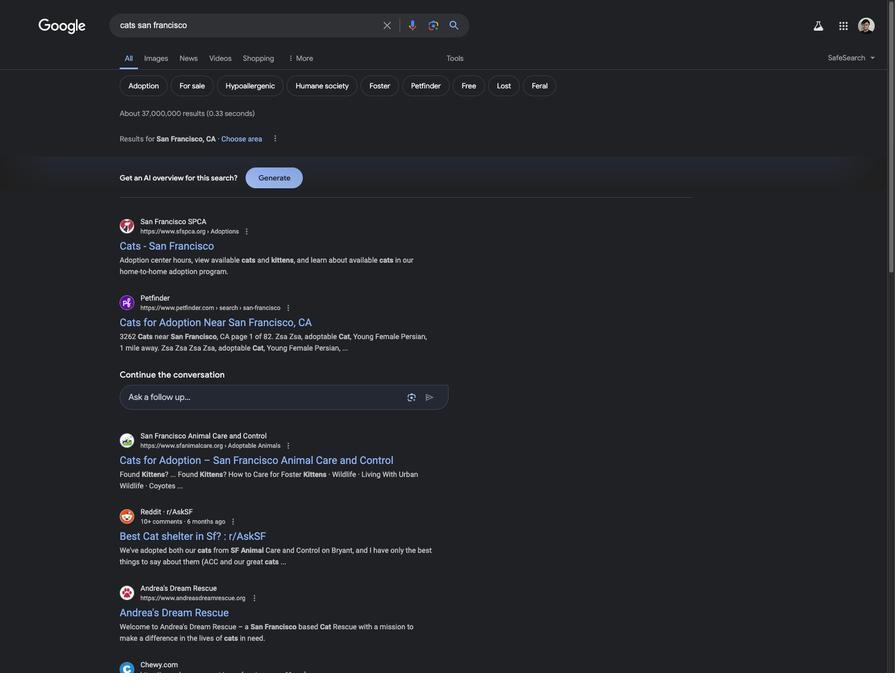 Task type: locate. For each thing, give the bounding box(es) containing it.
search labs image
[[812, 20, 825, 32]]

navigation
[[0, 46, 887, 103]]

None text field
[[141, 227, 239, 236], [141, 303, 281, 313], [214, 304, 281, 312], [141, 518, 225, 527], [207, 671, 297, 674], [141, 227, 239, 236], [141, 303, 281, 313], [214, 304, 281, 312], [141, 518, 225, 527], [207, 671, 297, 674]]

None text field
[[206, 228, 239, 235], [141, 441, 281, 450], [223, 442, 281, 449], [141, 594, 246, 603], [141, 670, 297, 674], [206, 228, 239, 235], [141, 441, 281, 450], [223, 442, 281, 449], [141, 594, 246, 603], [141, 670, 297, 674]]

None search field
[[0, 13, 469, 37]]

Ask a follow up... text field
[[129, 387, 402, 408]]

search by voice image
[[407, 19, 419, 32]]



Task type: describe. For each thing, give the bounding box(es) containing it.
Search text field
[[120, 20, 375, 33]]

send image
[[425, 393, 435, 402]]

search by image image
[[427, 19, 440, 32]]

google image
[[39, 19, 86, 34]]



Task type: vqa. For each thing, say whether or not it's contained in the screenshot.
navigation
yes



